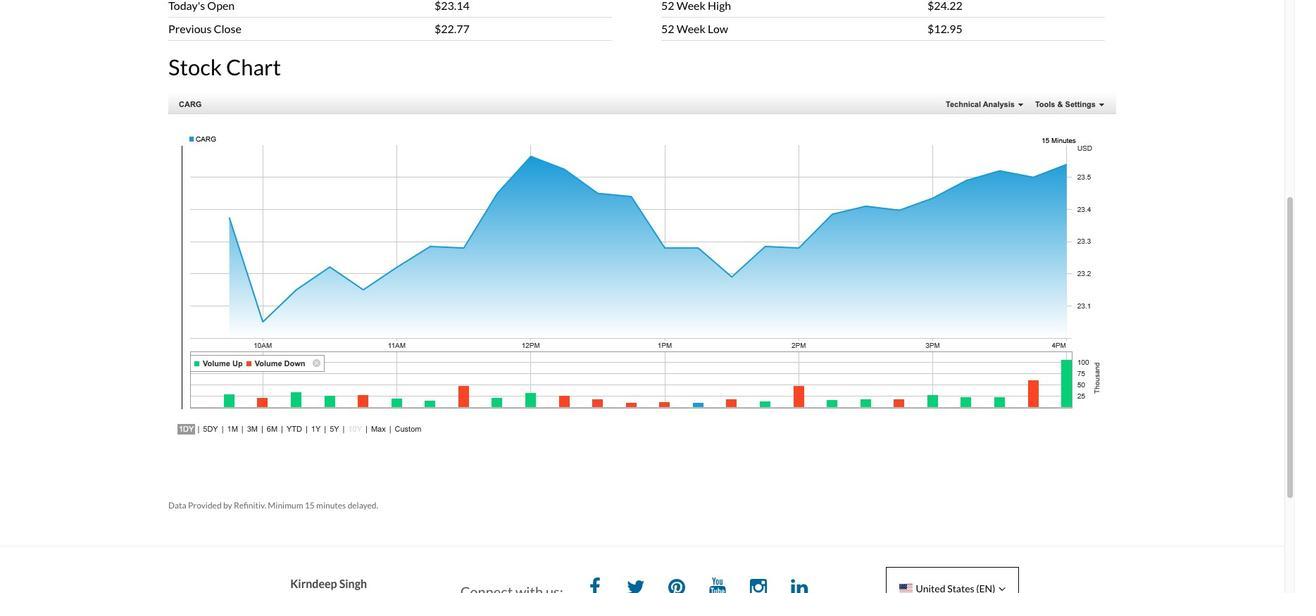 Task type: vqa. For each thing, say whether or not it's contained in the screenshot.
"185"
no



Task type: locate. For each thing, give the bounding box(es) containing it.
refinitiv.
[[234, 500, 266, 511]]

provided
[[188, 500, 222, 511]]

youtube image
[[704, 575, 732, 593]]

instagram image
[[745, 575, 773, 593]]

previous
[[168, 22, 212, 35]]

singh
[[339, 577, 367, 590]]

15
[[305, 500, 315, 511]]

previous close
[[168, 22, 242, 35]]

low
[[708, 22, 729, 35]]

kirndeep
[[290, 577, 337, 590]]

close
[[214, 22, 242, 35]]

kirndeep singh
[[290, 577, 367, 590]]

week
[[677, 22, 706, 35]]

stock
[[168, 53, 222, 80]]



Task type: describe. For each thing, give the bounding box(es) containing it.
minutes
[[316, 500, 346, 511]]

us image
[[900, 584, 913, 593]]

connect with us element
[[461, 575, 825, 593]]

chart
[[226, 53, 281, 80]]

data provided by refinitiv. minimum 15 minutes delayed.
[[168, 500, 379, 511]]

pinterest image
[[663, 575, 691, 593]]

twitter image
[[622, 575, 650, 593]]

52 week low
[[662, 22, 729, 35]]

$12.95
[[928, 22, 963, 35]]

data
[[168, 500, 187, 511]]

minimum
[[268, 500, 303, 511]]

delayed.
[[348, 500, 379, 511]]

$22.77
[[435, 22, 470, 35]]

stock chart
[[168, 53, 281, 80]]

by
[[223, 500, 232, 511]]

facebook image
[[581, 575, 609, 593]]

linkedin image
[[786, 575, 814, 593]]

52
[[662, 22, 675, 35]]



